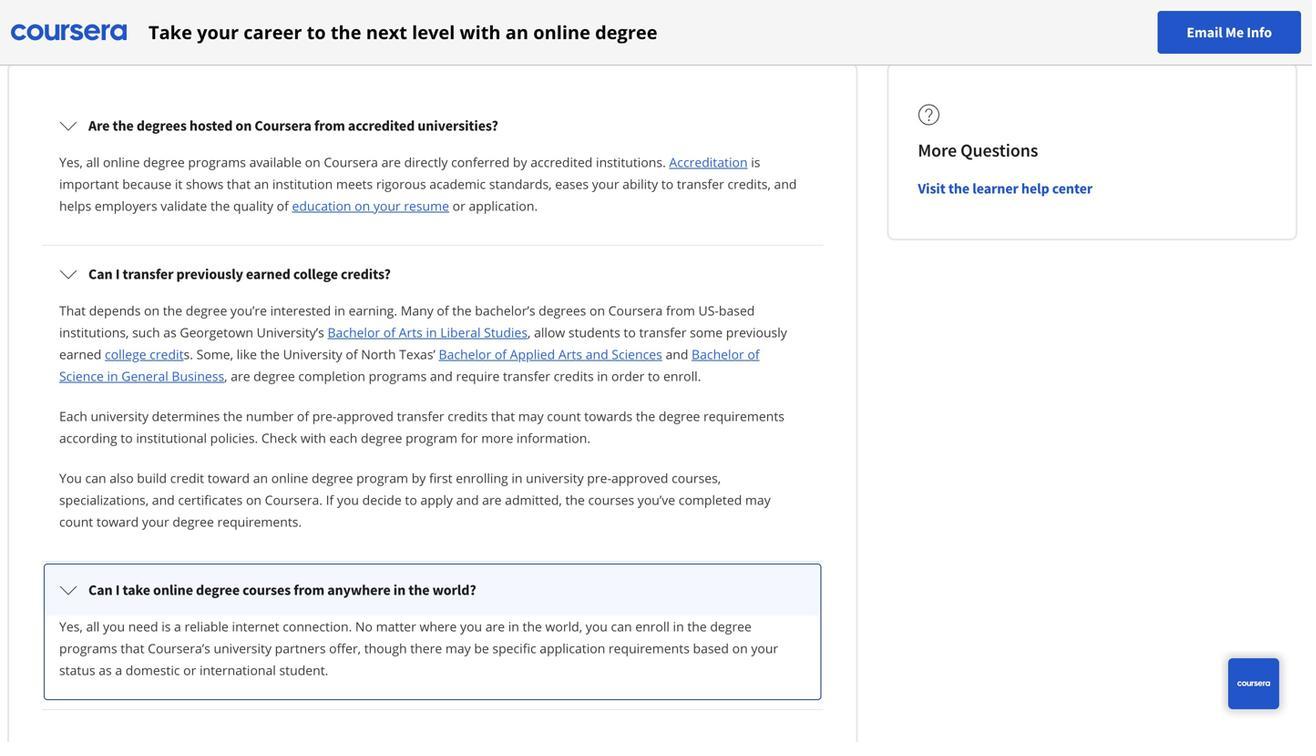 Task type: locate. For each thing, give the bounding box(es) containing it.
can up depends
[[88, 265, 113, 283]]

student.
[[279, 662, 329, 680]]

0 vertical spatial is
[[751, 154, 761, 171]]

on inside you can also build credit toward an online degree program by first enrolling in university pre-approved courses, specializations, and certificates on coursera. if you decide to apply and are admitted, the courses you've completed may count toward your degree requirements.
[[246, 492, 262, 509]]

that inside each university determines the number of pre-approved transfer credits that may count towards the degree requirements according to institutional policies. check with each degree program for more information.
[[491, 408, 515, 425]]

1 vertical spatial a
[[115, 662, 122, 680]]

in right enroll on the bottom of page
[[673, 618, 684, 636]]

2 vertical spatial programs
[[59, 640, 117, 658]]

some,
[[197, 346, 233, 363]]

1 vertical spatial an
[[254, 175, 269, 193]]

, for allow
[[528, 324, 531, 341]]

0 horizontal spatial that
[[121, 640, 144, 658]]

coursera's
[[148, 640, 210, 658]]

1 horizontal spatial earned
[[246, 265, 291, 283]]

an right level
[[506, 20, 529, 45]]

1 horizontal spatial that
[[227, 175, 251, 193]]

from up connection.
[[294, 582, 325, 600]]

no
[[355, 618, 373, 636]]

partners
[[275, 640, 326, 658]]

college up interested
[[293, 265, 338, 283]]

credit inside you can also build credit toward an online degree program by first enrolling in university pre-approved courses, specializations, and certificates on coursera. if you decide to apply and are admitted, the courses you've completed may count toward your degree requirements.
[[170, 470, 204, 487]]

universities?
[[418, 117, 498, 135]]

the right the admitted,
[[566, 492, 585, 509]]

, down "some,"
[[224, 368, 227, 385]]

1 horizontal spatial with
[[460, 20, 501, 45]]

from for can i take online degree courses from anywhere in the world?
[[294, 582, 325, 600]]

1 horizontal spatial as
[[163, 324, 177, 341]]

can
[[88, 265, 113, 283], [88, 582, 113, 600]]

coursera up available
[[255, 117, 312, 135]]

2 yes, from the top
[[59, 618, 83, 636]]

toward down specializations,
[[97, 514, 139, 531]]

bachelor down some
[[692, 346, 744, 363]]

the inside dropdown button
[[113, 117, 134, 135]]

pre- inside you can also build credit toward an online degree program by first enrolling in university pre-approved courses, specializations, and certificates on coursera. if you decide to apply and are admitted, the courses you've completed may count toward your degree requirements.
[[587, 470, 612, 487]]

2 horizontal spatial coursera
[[609, 302, 663, 319]]

1 all from the top
[[86, 154, 100, 171]]

programs up shows
[[188, 154, 246, 171]]

0 horizontal spatial bachelor
[[328, 324, 380, 341]]

0 horizontal spatial requirements
[[609, 640, 690, 658]]

all up the important
[[86, 154, 100, 171]]

i up depends
[[115, 265, 120, 283]]

university's
[[257, 324, 324, 341]]

each
[[329, 430, 358, 447]]

on
[[236, 117, 252, 135], [305, 154, 321, 171], [355, 197, 370, 215], [144, 302, 160, 319], [590, 302, 605, 319], [246, 492, 262, 509], [733, 640, 748, 658]]

yes, for yes, all online degree programs available on coursera are directly conferred by accredited institutions. accreditation
[[59, 154, 83, 171]]

arts down allow
[[559, 346, 583, 363]]

1 vertical spatial programs
[[369, 368, 427, 385]]

based inside yes, all you need is a reliable internet connection. no matter where you are in the world, you can enroll in the degree programs that coursera's university partners offer, though there may be specific application requirements based on your status as a domestic or international student.
[[693, 640, 729, 658]]

programs up status
[[59, 640, 117, 658]]

0 horizontal spatial degrees
[[137, 117, 187, 135]]

0 vertical spatial i
[[115, 265, 120, 283]]

requirements inside yes, all you need is a reliable internet connection. no matter where you are in the world, you can enroll in the degree programs that coursera's university partners offer, though there may be specific application requirements based on your status as a domestic or international student.
[[609, 640, 690, 658]]

1 vertical spatial yes,
[[59, 618, 83, 636]]

degree inside yes, all you need is a reliable internet connection. no matter where you are in the world, you can enroll in the degree programs that coursera's university partners offer, though there may be specific application requirements based on your status as a domestic or international student.
[[710, 618, 752, 636]]

the inside "dropdown button"
[[409, 582, 430, 600]]

2 horizontal spatial university
[[526, 470, 584, 487]]

science
[[59, 368, 104, 385]]

can i transfer previously earned college credits? button
[[45, 249, 821, 300]]

by left first at bottom
[[412, 470, 426, 487]]

1 vertical spatial previously
[[726, 324, 787, 341]]

the up liberal
[[452, 302, 472, 319]]

programs down "college credit s. some, like the university of north texas' bachelor of applied arts and sciences and"
[[369, 368, 427, 385]]

0 horizontal spatial with
[[301, 430, 326, 447]]

0 vertical spatial courses
[[588, 492, 635, 509]]

and right credits,
[[774, 175, 797, 193]]

requirements.
[[217, 514, 302, 531]]

pre- up each
[[312, 408, 337, 425]]

take
[[149, 20, 192, 45]]

texas'
[[399, 346, 436, 363]]

enrolling
[[456, 470, 508, 487]]

though
[[364, 640, 407, 658]]

matter
[[376, 618, 416, 636]]

to right order
[[648, 368, 660, 385]]

credits,
[[728, 175, 771, 193]]

0 vertical spatial requirements
[[704, 408, 785, 425]]

may up the information.
[[518, 408, 544, 425]]

university up the admitted,
[[526, 470, 584, 487]]

in inside "that depends on the degree you're interested in earning. many of the bachelor's degrees on coursera from us-based institutions, such as georgetown university's"
[[334, 302, 345, 319]]

are inside yes, all you need is a reliable internet connection. no matter where you are in the world, you can enroll in the degree programs that coursera's university partners offer, though there may be specific application requirements based on your status as a domestic or international student.
[[486, 618, 505, 636]]

0 horizontal spatial a
[[115, 662, 122, 680]]

1 horizontal spatial or
[[453, 197, 466, 215]]

may left 'be'
[[446, 640, 471, 658]]

i left the "take"
[[115, 582, 120, 600]]

count inside you can also build credit toward an online degree program by first enrolling in university pre-approved courses, specializations, and certificates on coursera. if you decide to apply and are admitted, the courses you've completed may count toward your degree requirements.
[[59, 514, 93, 531]]

1 vertical spatial degrees
[[539, 302, 586, 319]]

university
[[91, 408, 149, 425], [526, 470, 584, 487], [214, 640, 272, 658]]

can inside "dropdown button"
[[88, 582, 113, 600]]

where
[[420, 618, 457, 636]]

in
[[334, 302, 345, 319], [426, 324, 437, 341], [107, 368, 118, 385], [597, 368, 608, 385], [512, 470, 523, 487], [394, 582, 406, 600], [508, 618, 519, 636], [673, 618, 684, 636]]

1 horizontal spatial can
[[611, 618, 632, 636]]

1 vertical spatial accredited
[[531, 154, 593, 171]]

an inside is important because it shows that an institution meets rigorous academic standards, eases your ability to transfer credits, and helps employers validate the quality of
[[254, 175, 269, 193]]

courses inside "dropdown button"
[[243, 582, 291, 600]]

approved
[[337, 408, 394, 425], [612, 470, 669, 487]]

degrees left hosted
[[137, 117, 187, 135]]

, left allow
[[528, 324, 531, 341]]

that
[[59, 302, 86, 319]]

0 vertical spatial degrees
[[137, 117, 187, 135]]

and down texas'
[[430, 368, 453, 385]]

yes,
[[59, 154, 83, 171], [59, 618, 83, 636]]

as
[[163, 324, 177, 341], [99, 662, 112, 680]]

yes, all online degree programs available on coursera are directly conferred by accredited institutions. accreditation
[[59, 154, 748, 171]]

can inside you can also build credit toward an online degree program by first enrolling in university pre-approved courses, specializations, and certificates on coursera. if you decide to apply and are admitted, the courses you've completed may count toward your degree requirements.
[[85, 470, 106, 487]]

from up meets
[[314, 117, 345, 135]]

career
[[244, 20, 302, 45]]

1 horizontal spatial courses
[[588, 492, 635, 509]]

bachelor inside bachelor of science in general business
[[692, 346, 744, 363]]

your inside yes, all you need is a reliable internet connection. no matter where you are in the world, you can enroll in the degree programs that coursera's university partners offer, though there may be specific application requirements based on your status as a domestic or international student.
[[751, 640, 779, 658]]

that up more
[[491, 408, 515, 425]]

you up 'be'
[[460, 618, 482, 636]]

0 vertical spatial ,
[[528, 324, 531, 341]]

credit down such
[[150, 346, 184, 363]]

0 vertical spatial accredited
[[348, 117, 415, 135]]

bachelor for studies
[[328, 324, 380, 341]]

0 vertical spatial college
[[293, 265, 338, 283]]

0 horizontal spatial previously
[[176, 265, 243, 283]]

0 horizontal spatial by
[[412, 470, 426, 487]]

in left 'earning.'
[[334, 302, 345, 319]]

by up "standards,"
[[513, 154, 527, 171]]

to inside is important because it shows that an institution meets rigorous academic standards, eases your ability to transfer credits, and helps employers validate the quality of
[[662, 175, 674, 193]]

approved up each
[[337, 408, 394, 425]]

1 vertical spatial count
[[59, 514, 93, 531]]

1 vertical spatial based
[[693, 640, 729, 658]]

yes, up status
[[59, 618, 83, 636]]

or down coursera's
[[183, 662, 196, 680]]

of
[[277, 197, 289, 215], [437, 302, 449, 319], [384, 324, 396, 341], [346, 346, 358, 363], [495, 346, 507, 363], [748, 346, 760, 363], [297, 408, 309, 425]]

1 horizontal spatial requirements
[[704, 408, 785, 425]]

0 vertical spatial toward
[[208, 470, 250, 487]]

is up credits,
[[751, 154, 761, 171]]

an inside you can also build credit toward an online degree program by first enrolling in university pre-approved courses, specializations, and certificates on coursera. if you decide to apply and are admitted, the courses you've completed may count toward your degree requirements.
[[253, 470, 268, 487]]

courses,
[[672, 470, 721, 487]]

the inside you can also build credit toward an online degree program by first enrolling in university pre-approved courses, specializations, and certificates on coursera. if you decide to apply and are admitted, the courses you've completed may count toward your degree requirements.
[[566, 492, 585, 509]]

pre- down the information.
[[587, 470, 612, 487]]

in up the admitted,
[[512, 470, 523, 487]]

accredited up yes, all online degree programs available on coursera are directly conferred by accredited institutions. accreditation
[[348, 117, 415, 135]]

2 i from the top
[[115, 582, 120, 600]]

transfer up depends
[[123, 265, 174, 283]]

0 vertical spatial count
[[547, 408, 581, 425]]

can inside dropdown button
[[88, 265, 113, 283]]

in inside you can also build credit toward an online degree program by first enrolling in university pre-approved courses, specializations, and certificates on coursera. if you decide to apply and are admitted, the courses you've completed may count toward your degree requirements.
[[512, 470, 523, 487]]

credits down bachelor of applied arts and sciences link
[[554, 368, 594, 385]]

yes, inside yes, all you need is a reliable internet connection. no matter where you are in the world, you can enroll in the degree programs that coursera's university partners offer, though there may be specific application requirements based on your status as a domestic or international student.
[[59, 618, 83, 636]]

general
[[121, 368, 168, 385]]

may right "completed"
[[746, 492, 771, 509]]

the right enroll on the bottom of page
[[688, 618, 707, 636]]

directly
[[404, 154, 448, 171]]

programs
[[188, 154, 246, 171], [369, 368, 427, 385], [59, 640, 117, 658]]

count up the information.
[[547, 408, 581, 425]]

2 vertical spatial an
[[253, 470, 268, 487]]

determines
[[152, 408, 220, 425]]

bachelor of arts in liberal studies
[[328, 324, 528, 341]]

can i take online degree courses from anywhere in the world?
[[88, 582, 476, 600]]

the left world?
[[409, 582, 430, 600]]

may inside each university determines the number of pre-approved transfer credits that may count towards the degree requirements according to institutional policies. check with each degree program for more information.
[[518, 408, 544, 425]]

0 vertical spatial all
[[86, 154, 100, 171]]

status
[[59, 662, 95, 680]]

coursera inside dropdown button
[[255, 117, 312, 135]]

yes, up the important
[[59, 154, 83, 171]]

0 vertical spatial pre-
[[312, 408, 337, 425]]

0 horizontal spatial pre-
[[312, 408, 337, 425]]

is
[[751, 154, 761, 171], [162, 618, 171, 636]]

an up coursera.
[[253, 470, 268, 487]]

take
[[123, 582, 150, 600]]

1 vertical spatial program
[[357, 470, 408, 487]]

all up status
[[86, 618, 100, 636]]

degree inside "that depends on the degree you're interested in earning. many of the bachelor's degrees on coursera from us-based institutions, such as georgetown university's"
[[186, 302, 227, 319]]

courses
[[588, 492, 635, 509], [243, 582, 291, 600]]

the right towards
[[636, 408, 656, 425]]

you're
[[231, 302, 267, 319]]

program inside you can also build credit toward an online degree program by first enrolling in university pre-approved courses, specializations, and certificates on coursera. if you decide to apply and are admitted, the courses you've completed may count toward your degree requirements.
[[357, 470, 408, 487]]

2 vertical spatial from
[[294, 582, 325, 600]]

institutions.
[[596, 154, 666, 171]]

on inside are the degrees hosted on coursera from accredited universities? dropdown button
[[236, 117, 252, 135]]

that inside yes, all you need is a reliable internet connection. no matter where you are in the world, you can enroll in the degree programs that coursera's university partners offer, though there may be specific application requirements based on your status as a domestic or international student.
[[121, 640, 144, 658]]

0 vertical spatial can
[[88, 265, 113, 283]]

as inside yes, all you need is a reliable internet connection. no matter where you are in the world, you can enroll in the degree programs that coursera's university partners offer, though there may be specific application requirements based on your status as a domestic or international student.
[[99, 662, 112, 680]]

to right ability
[[662, 175, 674, 193]]

university up according
[[91, 408, 149, 425]]

, allow students to transfer some previously earned
[[59, 324, 787, 363]]

as right status
[[99, 662, 112, 680]]

an up quality
[[254, 175, 269, 193]]

college up general
[[105, 346, 146, 363]]

may inside you can also build credit toward an online degree program by first enrolling in university pre-approved courses, specializations, and certificates on coursera. if you decide to apply and are admitted, the courses you've completed may count toward your degree requirements.
[[746, 492, 771, 509]]

previously
[[176, 265, 243, 283], [726, 324, 787, 341]]

accredited
[[348, 117, 415, 135], [531, 154, 593, 171]]

1 horizontal spatial count
[[547, 408, 581, 425]]

the down shows
[[211, 197, 230, 215]]

0 horizontal spatial as
[[99, 662, 112, 680]]

depends
[[89, 302, 141, 319]]

from inside "that depends on the degree you're interested in earning. many of the bachelor's degrees on coursera from us-based institutions, such as georgetown university's"
[[666, 302, 695, 319]]

2 vertical spatial university
[[214, 640, 272, 658]]

academic
[[430, 175, 486, 193]]

to right according
[[121, 430, 133, 447]]

2 horizontal spatial programs
[[369, 368, 427, 385]]

1 vertical spatial as
[[99, 662, 112, 680]]

shows
[[186, 175, 224, 193]]

1 can from the top
[[88, 265, 113, 283]]

of inside each university determines the number of pre-approved transfer credits that may count towards the degree requirements according to institutional policies. check with each degree program for more information.
[[297, 408, 309, 425]]

bachelor down 'earning.'
[[328, 324, 380, 341]]

requirements up courses,
[[704, 408, 785, 425]]

2 vertical spatial may
[[446, 640, 471, 658]]

, inside , allow students to transfer some previously earned
[[528, 324, 531, 341]]

transfer up sciences
[[639, 324, 687, 341]]

1 vertical spatial with
[[301, 430, 326, 447]]

0 vertical spatial coursera
[[255, 117, 312, 135]]

resume
[[404, 197, 449, 215]]

email me info
[[1187, 23, 1273, 41]]

transfer down applied
[[503, 368, 551, 385]]

level
[[412, 20, 455, 45]]

all inside yes, all you need is a reliable internet connection. no matter where you are in the world, you can enroll in the degree programs that coursera's university partners offer, though there may be specific application requirements based on your status as a domestic or international student.
[[86, 618, 100, 636]]

the up "policies."
[[223, 408, 243, 425]]

1 vertical spatial from
[[666, 302, 695, 319]]

the left the next on the left
[[331, 20, 361, 45]]

from left us-
[[666, 302, 695, 319]]

requirements down enroll on the bottom of page
[[609, 640, 690, 658]]

yes, for yes, all you need is a reliable internet connection. no matter where you are in the world, you can enroll in the degree programs that coursera's university partners offer, though there may be specific application requirements based on your status as a domestic or international student.
[[59, 618, 83, 636]]

coursera
[[255, 117, 312, 135], [324, 154, 378, 171], [609, 302, 663, 319]]

can up specializations,
[[85, 470, 106, 487]]

1 vertical spatial coursera
[[324, 154, 378, 171]]

i inside dropdown button
[[115, 265, 120, 283]]

1 vertical spatial can
[[611, 618, 632, 636]]

to left apply
[[405, 492, 417, 509]]

degrees inside "that depends on the degree you're interested in earning. many of the bachelor's degrees on coursera from us-based institutions, such as georgetown university's"
[[539, 302, 586, 319]]

on inside yes, all you need is a reliable internet connection. no matter where you are in the world, you can enroll in the degree programs that coursera's university partners offer, though there may be specific application requirements based on your status as a domestic or international student.
[[733, 640, 748, 658]]

bachelor of science in general business link
[[59, 346, 760, 385]]

college inside dropdown button
[[293, 265, 338, 283]]

0 horizontal spatial programs
[[59, 640, 117, 658]]

can i transfer previously earned college credits?
[[88, 265, 391, 283]]

1 vertical spatial college
[[105, 346, 146, 363]]

1 horizontal spatial toward
[[208, 470, 250, 487]]

accreditation link
[[669, 154, 748, 171]]

you right if at the left bottom
[[337, 492, 359, 509]]

1 vertical spatial university
[[526, 470, 584, 487]]

from inside dropdown button
[[314, 117, 345, 135]]

courses up the "internet"
[[243, 582, 291, 600]]

university up the 'international'
[[214, 640, 272, 658]]

previously up you're
[[176, 265, 243, 283]]

1 horizontal spatial arts
[[559, 346, 583, 363]]

that up quality
[[227, 175, 251, 193]]

number
[[246, 408, 294, 425]]

1 vertical spatial arts
[[559, 346, 583, 363]]

i inside "dropdown button"
[[115, 582, 120, 600]]

can for can i transfer previously earned college credits?
[[88, 265, 113, 283]]

0 vertical spatial credits
[[554, 368, 594, 385]]

2 all from the top
[[86, 618, 100, 636]]

0 horizontal spatial toward
[[97, 514, 139, 531]]

1 vertical spatial is
[[162, 618, 171, 636]]

available
[[249, 154, 302, 171]]

that inside is important because it shows that an institution meets rigorous academic standards, eases your ability to transfer credits, and helps employers validate the quality of
[[227, 175, 251, 193]]

0 horizontal spatial earned
[[59, 346, 102, 363]]

courses left "you've"
[[588, 492, 635, 509]]

help
[[1022, 180, 1050, 198]]

2 can from the top
[[88, 582, 113, 600]]

of inside is important because it shows that an institution meets rigorous academic standards, eases your ability to transfer credits, and helps employers validate the quality of
[[277, 197, 289, 215]]

1 horizontal spatial programs
[[188, 154, 246, 171]]

a
[[174, 618, 181, 636], [115, 662, 122, 680]]

an for program
[[253, 470, 268, 487]]

the right are
[[113, 117, 134, 135]]

1 horizontal spatial is
[[751, 154, 761, 171]]

standards,
[[489, 175, 552, 193]]

questions
[[961, 139, 1039, 162]]

1 i from the top
[[115, 265, 120, 283]]

1 vertical spatial may
[[746, 492, 771, 509]]

according
[[59, 430, 117, 447]]

coursera up sciences
[[609, 302, 663, 319]]

completed
[[679, 492, 742, 509]]

all
[[86, 154, 100, 171], [86, 618, 100, 636]]

coursera.
[[265, 492, 323, 509]]

2 horizontal spatial bachelor
[[692, 346, 744, 363]]

1 horizontal spatial ,
[[528, 324, 531, 341]]

from inside "dropdown button"
[[294, 582, 325, 600]]

0 horizontal spatial may
[[446, 640, 471, 658]]

program left for at left bottom
[[406, 430, 458, 447]]

0 horizontal spatial count
[[59, 514, 93, 531]]

programs inside yes, all you need is a reliable internet connection. no matter where you are in the world, you can enroll in the degree programs that coursera's university partners offer, though there may be specific application requirements based on your status as a domestic or international student.
[[59, 640, 117, 658]]

0 horizontal spatial approved
[[337, 408, 394, 425]]

1 horizontal spatial may
[[518, 408, 544, 425]]

0 horizontal spatial coursera
[[255, 117, 312, 135]]

in right science
[[107, 368, 118, 385]]

to up sciences
[[624, 324, 636, 341]]

from
[[314, 117, 345, 135], [666, 302, 695, 319], [294, 582, 325, 600]]

0 vertical spatial based
[[719, 302, 755, 319]]

a up coursera's
[[174, 618, 181, 636]]

many
[[401, 302, 434, 319]]

1 horizontal spatial bachelor
[[439, 346, 492, 363]]

to inside you can also build credit toward an online degree program by first enrolling in university pre-approved courses, specializations, and certificates on coursera. if you decide to apply and are admitted, the courses you've completed may count toward your degree requirements.
[[405, 492, 417, 509]]

0 horizontal spatial university
[[91, 408, 149, 425]]

1 vertical spatial that
[[491, 408, 515, 425]]

count
[[547, 408, 581, 425], [59, 514, 93, 531]]

you inside you can also build credit toward an online degree program by first enrolling in university pre-approved courses, specializations, and certificates on coursera. if you decide to apply and are admitted, the courses you've completed may count toward your degree requirements.
[[337, 492, 359, 509]]

0 horizontal spatial or
[[183, 662, 196, 680]]

degrees inside dropdown button
[[137, 117, 187, 135]]

1 vertical spatial i
[[115, 582, 120, 600]]

in up the matter
[[394, 582, 406, 600]]

business
[[172, 368, 224, 385]]

may inside yes, all you need is a reliable internet connection. no matter where you are in the world, you can enroll in the degree programs that coursera's university partners offer, though there may be specific application requirements based on your status as a domestic or international student.
[[446, 640, 471, 658]]

0 horizontal spatial ,
[[224, 368, 227, 385]]

pre-
[[312, 408, 337, 425], [587, 470, 612, 487]]

with
[[460, 20, 501, 45], [301, 430, 326, 447]]

each
[[59, 408, 87, 425]]

arts down many
[[399, 324, 423, 341]]

1 yes, from the top
[[59, 154, 83, 171]]

0 vertical spatial that
[[227, 175, 251, 193]]

are down enrolling
[[482, 492, 502, 509]]

0 horizontal spatial courses
[[243, 582, 291, 600]]

0 horizontal spatial credits
[[448, 408, 488, 425]]

count down specializations,
[[59, 514, 93, 531]]

can left enroll on the bottom of page
[[611, 618, 632, 636]]

1 horizontal spatial college
[[293, 265, 338, 283]]

be
[[474, 640, 489, 658]]

1 horizontal spatial a
[[174, 618, 181, 636]]

in inside bachelor of science in general business
[[107, 368, 118, 385]]

toward up the certificates
[[208, 470, 250, 487]]

earned
[[246, 265, 291, 283], [59, 346, 102, 363]]

1 vertical spatial earned
[[59, 346, 102, 363]]

bachelor up , are degree completion programs and require transfer credits in order to enroll.
[[439, 346, 492, 363]]

0 vertical spatial as
[[163, 324, 177, 341]]

0 vertical spatial may
[[518, 408, 544, 425]]

1 vertical spatial courses
[[243, 582, 291, 600]]

0 horizontal spatial college
[[105, 346, 146, 363]]

1 vertical spatial ,
[[224, 368, 227, 385]]

with right level
[[460, 20, 501, 45]]

1 vertical spatial toward
[[97, 514, 139, 531]]

can
[[85, 470, 106, 487], [611, 618, 632, 636]]

or down "academic"
[[453, 197, 466, 215]]

degrees up allow
[[539, 302, 586, 319]]

earned up science
[[59, 346, 102, 363]]

program inside each university determines the number of pre-approved transfer credits that may count towards the degree requirements according to institutional policies. check with each degree program for more information.
[[406, 430, 458, 447]]

accreditation
[[669, 154, 748, 171]]



Task type: describe. For each thing, give the bounding box(es) containing it.
earned inside , allow students to transfer some previously earned
[[59, 346, 102, 363]]

online inside you can also build credit toward an online degree program by first enrolling in university pre-approved courses, specializations, and certificates on coursera. if you decide to apply and are admitted, the courses you've completed may count toward your degree requirements.
[[271, 470, 308, 487]]

1 horizontal spatial credits
[[554, 368, 594, 385]]

us-
[[699, 302, 719, 319]]

towards
[[584, 408, 633, 425]]

i for take
[[115, 582, 120, 600]]

transfer inside , allow students to transfer some previously earned
[[639, 324, 687, 341]]

university inside you can also build credit toward an online degree program by first enrolling in university pre-approved courses, specializations, and certificates on coursera. if you decide to apply and are admitted, the courses you've completed may count toward your degree requirements.
[[526, 470, 584, 487]]

international
[[200, 662, 276, 680]]

are up rigorous
[[382, 154, 401, 171]]

georgetown
[[180, 324, 253, 341]]

credits?
[[341, 265, 391, 283]]

eases
[[555, 175, 589, 193]]

your inside you can also build credit toward an online degree program by first enrolling in university pre-approved courses, specializations, and certificates on coursera. if you decide to apply and are admitted, the courses you've completed may count toward your degree requirements.
[[142, 514, 169, 531]]

and down enrolling
[[456, 492, 479, 509]]

s.
[[184, 346, 193, 363]]

domestic
[[126, 662, 180, 680]]

if
[[326, 492, 334, 509]]

courses inside you can also build credit toward an online degree program by first enrolling in university pre-approved courses, specializations, and certificates on coursera. if you decide to apply and are admitted, the courses you've completed may count toward your degree requirements.
[[588, 492, 635, 509]]

conferred
[[451, 154, 510, 171]]

meets
[[336, 175, 373, 193]]

application.
[[469, 197, 538, 215]]

by inside you can also build credit toward an online degree program by first enrolling in university pre-approved courses, specializations, and certificates on coursera. if you decide to apply and are admitted, the courses you've completed may count toward your degree requirements.
[[412, 470, 426, 487]]

that depends on the degree you're interested in earning. many of the bachelor's degrees on coursera from us-based institutions, such as georgetown university's
[[59, 302, 755, 341]]

transfer inside is important because it shows that an institution meets rigorous academic standards, eases your ability to transfer credits, and helps employers validate the quality of
[[677, 175, 725, 193]]

to inside , allow students to transfer some previously earned
[[624, 324, 636, 341]]

are the degrees hosted on coursera from accredited universities? button
[[45, 100, 821, 151]]

collapsed list
[[38, 94, 827, 715]]

for
[[461, 430, 478, 447]]

info
[[1247, 23, 1273, 41]]

frequently asked questions element
[[0, 8, 1313, 743]]

earned inside dropdown button
[[246, 265, 291, 283]]

order
[[612, 368, 645, 385]]

and inside is important because it shows that an institution meets rigorous academic standards, eases your ability to transfer credits, and helps employers validate the quality of
[[774, 175, 797, 193]]

completion
[[298, 368, 366, 385]]

to right the career at left
[[307, 20, 326, 45]]

email
[[1187, 23, 1223, 41]]

more questions
[[918, 139, 1039, 162]]

with inside each university determines the number of pre-approved transfer credits that may count towards the degree requirements according to institutional policies. check with each degree program for more information.
[[301, 430, 326, 447]]

studies
[[484, 324, 528, 341]]

apply
[[421, 492, 453, 509]]

ability
[[623, 175, 658, 193]]

, are degree completion programs and require transfer credits in order to enroll.
[[224, 368, 701, 385]]

visit
[[918, 180, 946, 198]]

offer,
[[329, 640, 361, 658]]

the right visit
[[949, 180, 970, 198]]

the up 'specific'
[[523, 618, 542, 636]]

0 vertical spatial or
[[453, 197, 466, 215]]

admitted,
[[505, 492, 562, 509]]

coursera inside "that depends on the degree you're interested in earning. many of the bachelor's degrees on coursera from us-based institutions, such as georgetown university's"
[[609, 302, 663, 319]]

previously inside , allow students to transfer some previously earned
[[726, 324, 787, 341]]

are
[[88, 117, 110, 135]]

as inside "that depends on the degree you're interested in earning. many of the bachelor's degrees on coursera from us-based institutions, such as georgetown university's"
[[163, 324, 177, 341]]

students
[[569, 324, 621, 341]]

from for are the degrees hosted on coursera from accredited universities?
[[314, 117, 345, 135]]

like
[[237, 346, 257, 363]]

interested
[[270, 302, 331, 319]]

world,
[[546, 618, 583, 636]]

university inside each university determines the number of pre-approved transfer credits that may count towards the degree requirements according to institutional policies. check with each degree program for more information.
[[91, 408, 149, 425]]

you up application
[[586, 618, 608, 636]]

coursera image
[[11, 18, 127, 47]]

me
[[1226, 23, 1244, 41]]

programs for available
[[188, 154, 246, 171]]

institution
[[272, 175, 333, 193]]

1 horizontal spatial by
[[513, 154, 527, 171]]

learner
[[973, 180, 1019, 198]]

accredited inside dropdown button
[[348, 117, 415, 135]]

university inside yes, all you need is a reliable internet connection. no matter where you are in the world, you can enroll in the degree programs that coursera's university partners offer, though there may be specific application requirements based on your status as a domestic or international student.
[[214, 640, 272, 658]]

an for rigorous
[[254, 175, 269, 193]]

questions
[[199, 9, 306, 41]]

or inside yes, all you need is a reliable internet connection. no matter where you are in the world, you can enroll in the degree programs that coursera's university partners offer, though there may be specific application requirements based on your status as a domestic or international student.
[[183, 662, 196, 680]]

reliable
[[185, 618, 229, 636]]

you can also build credit toward an online degree program by first enrolling in university pre-approved courses, specializations, and certificates on coursera. if you decide to apply and are admitted, the courses you've completed may count toward your degree requirements.
[[59, 470, 771, 531]]

bachelor for business
[[692, 346, 744, 363]]

sciences
[[612, 346, 663, 363]]

, for are
[[224, 368, 227, 385]]

earning.
[[349, 302, 397, 319]]

the inside is important because it shows that an institution meets rigorous academic standards, eases your ability to transfer credits, and helps employers validate the quality of
[[211, 197, 230, 215]]

frequently asked questions
[[7, 9, 306, 41]]

you
[[59, 470, 82, 487]]

of inside "that depends on the degree you're interested in earning. many of the bachelor's degrees on coursera from us-based institutions, such as georgetown university's"
[[437, 302, 449, 319]]

in up 'specific'
[[508, 618, 519, 636]]

it
[[175, 175, 183, 193]]

count inside each university determines the number of pre-approved transfer credits that may count towards the degree requirements according to institutional policies. check with each degree program for more information.
[[547, 408, 581, 425]]

quality
[[233, 197, 273, 215]]

the right like
[[260, 346, 280, 363]]

are inside you can also build credit toward an online degree program by first enrolling in university pre-approved courses, specializations, and certificates on coursera. if you decide to apply and are admitted, the courses you've completed may count toward your degree requirements.
[[482, 492, 502, 509]]

bachelor's
[[475, 302, 536, 319]]

0 vertical spatial a
[[174, 618, 181, 636]]

and down students
[[586, 346, 609, 363]]

institutions,
[[59, 324, 129, 341]]

can inside yes, all you need is a reliable internet connection. no matter where you are in the world, you can enroll in the degree programs that coursera's university partners offer, though there may be specific application requirements based on your status as a domestic or international student.
[[611, 618, 632, 636]]

based inside "that depends on the degree you're interested in earning. many of the bachelor's degrees on coursera from us-based institutions, such as georgetown university's"
[[719, 302, 755, 319]]

credits inside each university determines the number of pre-approved transfer credits that may count towards the degree requirements according to institutional policies. check with each degree program for more information.
[[448, 408, 488, 425]]

and down build
[[152, 492, 175, 509]]

can for can i take online degree courses from anywhere in the world?
[[88, 582, 113, 600]]

previously inside dropdown button
[[176, 265, 243, 283]]

0 vertical spatial an
[[506, 20, 529, 45]]

requirements inside each university determines the number of pre-approved transfer credits that may count towards the degree requirements according to institutional policies. check with each degree program for more information.
[[704, 408, 785, 425]]

hosted
[[190, 117, 233, 135]]

0 vertical spatial credit
[[150, 346, 184, 363]]

anywhere
[[327, 582, 391, 600]]

more
[[482, 430, 513, 447]]

there
[[410, 640, 442, 658]]

online inside "dropdown button"
[[153, 582, 193, 600]]

asked
[[131, 9, 194, 41]]

transfer inside each university determines the number of pre-approved transfer credits that may count towards the degree requirements according to institutional policies. check with each degree program for more information.
[[397, 408, 445, 425]]

require
[[456, 368, 500, 385]]

and up enroll.
[[666, 346, 689, 363]]

college credit s. some, like the university of north texas' bachelor of applied arts and sciences and
[[105, 346, 692, 363]]

you left need
[[103, 618, 125, 636]]

are the degrees hosted on coursera from accredited universities?
[[88, 117, 498, 135]]

next
[[366, 20, 407, 45]]

need
[[128, 618, 158, 636]]

such
[[132, 324, 160, 341]]

in left order
[[597, 368, 608, 385]]

visit the learner help center link
[[918, 180, 1093, 198]]

bachelor of arts in liberal studies link
[[328, 324, 528, 341]]

frequently
[[7, 9, 126, 41]]

internet
[[232, 618, 279, 636]]

pre- inside each university determines the number of pre-approved transfer credits that may count towards the degree requirements according to institutional policies. check with each degree program for more information.
[[312, 408, 337, 425]]

are down like
[[231, 368, 250, 385]]

approved inside each university determines the number of pre-approved transfer credits that may count towards the degree requirements according to institutional policies. check with each degree program for more information.
[[337, 408, 394, 425]]

visit the learner help center
[[918, 180, 1093, 198]]

important
[[59, 175, 119, 193]]

is inside yes, all you need is a reliable internet connection. no matter where you are in the world, you can enroll in the degree programs that coursera's university partners offer, though there may be specific application requirements based on your status as a domestic or international student.
[[162, 618, 171, 636]]

programs for and
[[369, 368, 427, 385]]

0 vertical spatial with
[[460, 20, 501, 45]]

take your career to the next level with an online degree
[[149, 20, 658, 45]]

helps
[[59, 197, 91, 215]]

transfer inside dropdown button
[[123, 265, 174, 283]]

world?
[[433, 582, 476, 600]]

of inside bachelor of science in general business
[[748, 346, 760, 363]]

education on your resume link
[[292, 197, 449, 215]]

0 vertical spatial arts
[[399, 324, 423, 341]]

in inside "can i take online degree courses from anywhere in the world?" "dropdown button"
[[394, 582, 406, 600]]

approved inside you can also build credit toward an online degree program by first enrolling in university pre-approved courses, specializations, and certificates on coursera. if you decide to apply and are admitted, the courses you've completed may count toward your degree requirements.
[[612, 470, 669, 487]]

can i take online degree courses from anywhere in the world? button
[[45, 565, 821, 616]]

i for transfer
[[115, 265, 120, 283]]

the up georgetown
[[163, 302, 182, 319]]

1 horizontal spatial accredited
[[531, 154, 593, 171]]

connection.
[[283, 618, 352, 636]]

is inside is important because it shows that an institution meets rigorous academic standards, eases your ability to transfer credits, and helps employers validate the quality of
[[751, 154, 761, 171]]

degree inside "dropdown button"
[[196, 582, 240, 600]]

each university determines the number of pre-approved transfer credits that may count towards the degree requirements according to institutional policies. check with each degree program for more information.
[[59, 408, 785, 447]]

all for you
[[86, 618, 100, 636]]

college credit link
[[105, 346, 184, 363]]

more
[[918, 139, 957, 162]]

to inside each university determines the number of pre-approved transfer credits that may count towards the degree requirements according to institutional policies. check with each degree program for more information.
[[121, 430, 133, 447]]

is important because it shows that an institution meets rigorous academic standards, eases your ability to transfer credits, and helps employers validate the quality of
[[59, 154, 797, 215]]

applied
[[510, 346, 555, 363]]

all for online
[[86, 154, 100, 171]]

check
[[262, 430, 297, 447]]

enroll.
[[664, 368, 701, 385]]

email me info button
[[1158, 11, 1302, 54]]

some
[[690, 324, 723, 341]]

your inside is important because it shows that an institution meets rigorous academic standards, eases your ability to transfer credits, and helps employers validate the quality of
[[592, 175, 619, 193]]

in up texas'
[[426, 324, 437, 341]]



Task type: vqa. For each thing, say whether or not it's contained in the screenshot.
Bachelor Of Arts In Liberal Studies
yes



